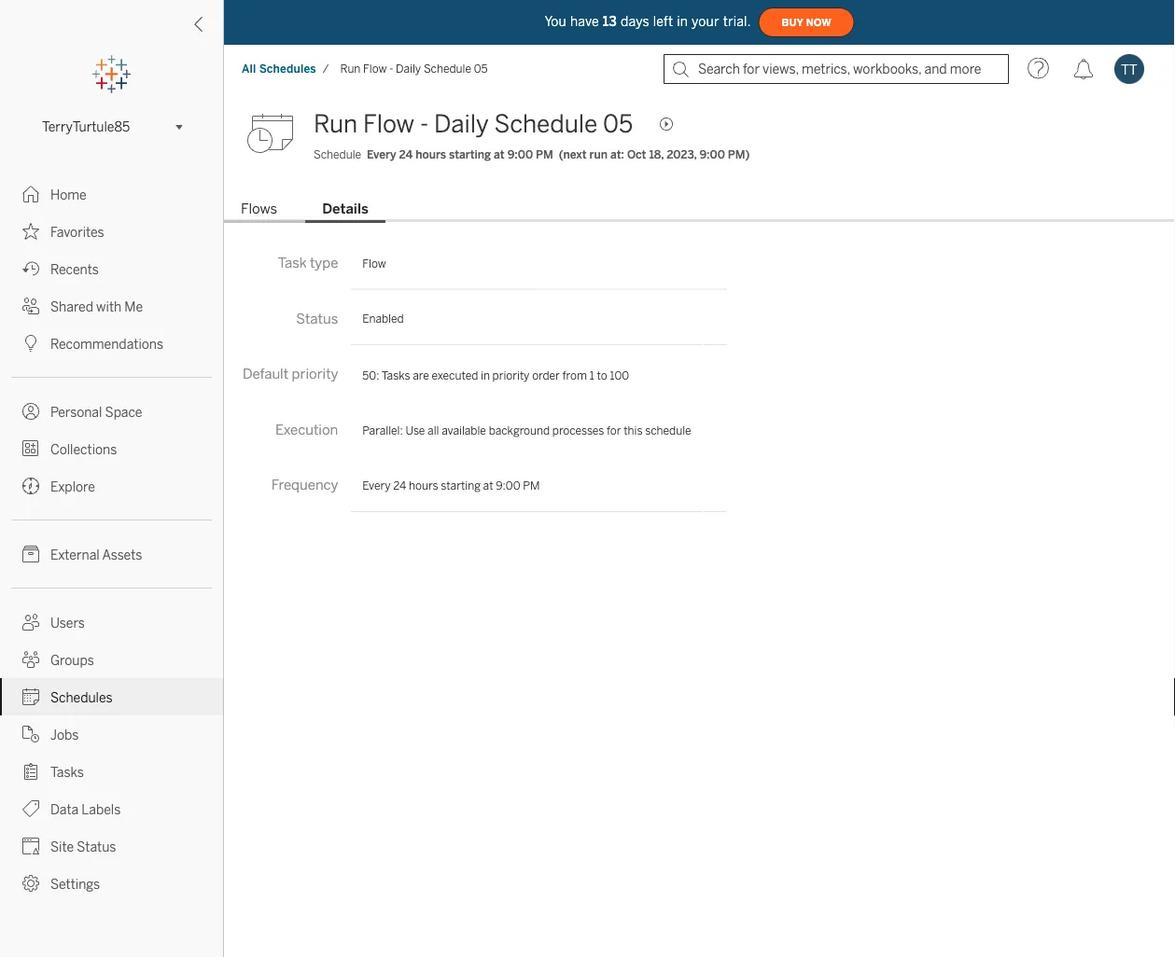 Task type: vqa. For each thing, say whether or not it's contained in the screenshot.
TerryTurtule85
yes



Task type: describe. For each thing, give the bounding box(es) containing it.
0 vertical spatial 24
[[399, 148, 413, 161]]

processes
[[552, 424, 604, 438]]

home link
[[0, 175, 223, 213]]

details
[[322, 201, 369, 217]]

available
[[442, 424, 486, 438]]

recommendations
[[50, 336, 163, 352]]

with
[[96, 299, 121, 315]]

external
[[50, 547, 100, 563]]

schedules link
[[0, 679, 223, 716]]

all
[[428, 424, 439, 438]]

/
[[323, 62, 329, 76]]

your
[[692, 14, 719, 29]]

task type
[[278, 255, 338, 271]]

0 vertical spatial schedules
[[259, 62, 316, 76]]

status inside run flow - daily schedule 05 main content
[[296, 310, 338, 327]]

this
[[624, 424, 643, 438]]

run flow - daily schedule 05 main content
[[224, 93, 1175, 958]]

parallel:
[[362, 424, 403, 438]]

at:
[[610, 148, 624, 161]]

run
[[589, 148, 607, 161]]

recents
[[50, 262, 99, 277]]

main navigation. press the up and down arrow keys to access links. element
[[0, 175, 223, 903]]

50: tasks are executed in priority order from 1 to 100
[[362, 369, 629, 382]]

background
[[489, 424, 550, 438]]

1 vertical spatial starting
[[441, 479, 481, 493]]

daily inside main content
[[434, 110, 489, 139]]

tasks inside run flow - daily schedule 05 main content
[[381, 369, 410, 382]]

personal space
[[50, 405, 142, 420]]

favorites
[[50, 224, 104, 240]]

groups link
[[0, 641, 223, 679]]

0 vertical spatial at
[[494, 148, 505, 161]]

recommendations link
[[0, 325, 223, 362]]

2 vertical spatial flow
[[362, 257, 386, 270]]

site
[[50, 840, 74, 855]]

terryturtule85 button
[[35, 116, 189, 138]]

13
[[603, 14, 617, 29]]

data labels link
[[0, 791, 223, 828]]

data labels
[[50, 802, 121, 818]]

data
[[50, 802, 79, 818]]

recents link
[[0, 250, 223, 287]]

schedules inside main navigation. press the up and down arrow keys to access links. element
[[50, 690, 113, 706]]

1
[[589, 369, 594, 382]]

50:
[[362, 369, 379, 382]]

schedule
[[645, 424, 691, 438]]

for
[[607, 424, 621, 438]]

0 vertical spatial daily
[[396, 62, 421, 76]]

personal
[[50, 405, 102, 420]]

100
[[610, 369, 629, 382]]

9:00 left (next
[[507, 148, 533, 161]]

trial.
[[723, 14, 751, 29]]

executed
[[432, 369, 478, 382]]

1 horizontal spatial in
[[677, 14, 688, 29]]

frequency
[[271, 477, 338, 494]]

0 horizontal spatial at
[[483, 479, 493, 493]]

2023,
[[666, 148, 697, 161]]

default priority
[[243, 366, 338, 383]]

0 vertical spatial every
[[367, 148, 396, 161]]

all schedules link
[[241, 61, 317, 77]]

0 vertical spatial run flow - daily schedule 05
[[340, 62, 488, 76]]

collections
[[50, 442, 117, 457]]

schedule image
[[246, 105, 302, 161]]

enabled
[[362, 312, 404, 326]]

site status
[[50, 840, 116, 855]]

groups
[[50, 653, 94, 668]]

0 horizontal spatial priority
[[292, 366, 338, 383]]

favorites link
[[0, 213, 223, 250]]

explore link
[[0, 468, 223, 505]]

shared with me link
[[0, 287, 223, 325]]

1 vertical spatial every
[[362, 479, 391, 493]]

(next
[[559, 148, 587, 161]]

- inside main content
[[420, 110, 429, 139]]

terryturtule85
[[42, 119, 130, 135]]

space
[[105, 405, 142, 420]]

days
[[621, 14, 649, 29]]

order
[[532, 369, 560, 382]]

1 horizontal spatial schedule
[[424, 62, 471, 76]]

assets
[[102, 547, 142, 563]]



Task type: locate. For each thing, give the bounding box(es) containing it.
0 vertical spatial -
[[389, 62, 393, 76]]

run flow - daily schedule 05
[[340, 62, 488, 76], [314, 110, 633, 139]]

0 horizontal spatial schedules
[[50, 690, 113, 706]]

run inside main content
[[314, 110, 358, 139]]

have
[[570, 14, 599, 29]]

me
[[124, 299, 143, 315]]

schedule
[[424, 62, 471, 76], [494, 110, 597, 139], [314, 148, 361, 161]]

1 vertical spatial in
[[481, 369, 490, 382]]

buy now button
[[758, 7, 855, 37]]

0 vertical spatial schedule
[[424, 62, 471, 76]]

parallel: use all available background processes for this schedule
[[362, 424, 691, 438]]

0 vertical spatial 05
[[474, 62, 488, 76]]

external assets link
[[0, 536, 223, 573]]

1 horizontal spatial status
[[296, 310, 338, 327]]

run flow - daily schedule 05 right "/" at the left of page
[[340, 62, 488, 76]]

1 vertical spatial schedules
[[50, 690, 113, 706]]

Search for views, metrics, workbooks, and more text field
[[664, 54, 1009, 84]]

sub-spaces tab list
[[224, 199, 1175, 223]]

1 horizontal spatial priority
[[492, 369, 530, 382]]

from
[[562, 369, 587, 382]]

- down run flow - daily schedule 05 element
[[420, 110, 429, 139]]

explore
[[50, 479, 95, 495]]

external assets
[[50, 547, 142, 563]]

-
[[389, 62, 393, 76], [420, 110, 429, 139]]

run flow - daily schedule 05 up schedule every 24 hours starting at 9:00 pm (next run at: oct 18, 2023, 9:00 pm)
[[314, 110, 633, 139]]

0 horizontal spatial 05
[[474, 62, 488, 76]]

execution
[[275, 421, 338, 438]]

0 horizontal spatial daily
[[396, 62, 421, 76]]

all schedules /
[[242, 62, 329, 76]]

every 24 hours starting at 9:00 pm
[[362, 479, 540, 493]]

status right site on the bottom of the page
[[77, 840, 116, 855]]

run flow - daily schedule 05 inside run flow - daily schedule 05 main content
[[314, 110, 633, 139]]

0 vertical spatial starting
[[449, 148, 491, 161]]

05
[[474, 62, 488, 76], [603, 110, 633, 139]]

hours down "use"
[[409, 479, 438, 493]]

settings
[[50, 877, 100, 892]]

1 vertical spatial daily
[[434, 110, 489, 139]]

schedules left "/" at the left of page
[[259, 62, 316, 76]]

flows
[[241, 201, 277, 217]]

type
[[310, 255, 338, 271]]

use
[[405, 424, 425, 438]]

oct
[[627, 148, 646, 161]]

1 vertical spatial status
[[77, 840, 116, 855]]

pm
[[536, 148, 553, 161], [523, 479, 540, 493]]

are
[[413, 369, 429, 382]]

run down "/" at the left of page
[[314, 110, 358, 139]]

pm left (next
[[536, 148, 553, 161]]

settings link
[[0, 865, 223, 903]]

1 horizontal spatial tasks
[[381, 369, 410, 382]]

in inside run flow - daily schedule 05 main content
[[481, 369, 490, 382]]

0 vertical spatial hours
[[416, 148, 446, 161]]

every up details
[[367, 148, 396, 161]]

buy now
[[782, 17, 831, 28]]

0 horizontal spatial status
[[77, 840, 116, 855]]

1 vertical spatial run
[[314, 110, 358, 139]]

1 vertical spatial pm
[[523, 479, 540, 493]]

schedules down groups at left bottom
[[50, 690, 113, 706]]

1 horizontal spatial -
[[420, 110, 429, 139]]

flow down run flow - daily schedule 05 element
[[363, 110, 414, 139]]

schedule every 24 hours starting at 9:00 pm (next run at: oct 18, 2023, 9:00 pm)
[[314, 148, 750, 161]]

9:00 down background
[[496, 479, 520, 493]]

1 vertical spatial tasks
[[50, 765, 84, 780]]

run flow - daily schedule 05 element
[[335, 62, 493, 76]]

daily right "/" at the left of page
[[396, 62, 421, 76]]

to
[[597, 369, 607, 382]]

- right "/" at the left of page
[[389, 62, 393, 76]]

9:00 left pm)
[[699, 148, 725, 161]]

1 vertical spatial 24
[[393, 479, 406, 493]]

shared with me
[[50, 299, 143, 315]]

home
[[50, 187, 87, 203]]

05 inside main content
[[603, 110, 633, 139]]

jobs link
[[0, 716, 223, 753]]

run
[[340, 62, 361, 76], [314, 110, 358, 139]]

0 horizontal spatial schedule
[[314, 148, 361, 161]]

all
[[242, 62, 256, 76]]

priority left order
[[492, 369, 530, 382]]

1 horizontal spatial schedules
[[259, 62, 316, 76]]

at left (next
[[494, 148, 505, 161]]

pm)
[[728, 148, 750, 161]]

collections link
[[0, 430, 223, 468]]

status inside site status link
[[77, 840, 116, 855]]

left
[[653, 14, 673, 29]]

0 vertical spatial pm
[[536, 148, 553, 161]]

1 vertical spatial schedule
[[494, 110, 597, 139]]

18,
[[649, 148, 664, 161]]

tasks down jobs
[[50, 765, 84, 780]]

users
[[50, 616, 85, 631]]

9:00
[[507, 148, 533, 161], [699, 148, 725, 161], [496, 479, 520, 493]]

0 horizontal spatial tasks
[[50, 765, 84, 780]]

at down available
[[483, 479, 493, 493]]

jobs
[[50, 728, 79, 743]]

0 vertical spatial status
[[296, 310, 338, 327]]

0 horizontal spatial in
[[481, 369, 490, 382]]

0 vertical spatial run
[[340, 62, 361, 76]]

personal space link
[[0, 393, 223, 430]]

hours
[[416, 148, 446, 161], [409, 479, 438, 493]]

labels
[[81, 802, 121, 818]]

tasks link
[[0, 753, 223, 791]]

1 vertical spatial -
[[420, 110, 429, 139]]

tasks inside "link"
[[50, 765, 84, 780]]

flow right "/" at the left of page
[[363, 62, 387, 76]]

1 horizontal spatial 05
[[603, 110, 633, 139]]

0 horizontal spatial -
[[389, 62, 393, 76]]

1 vertical spatial 05
[[603, 110, 633, 139]]

in right left
[[677, 14, 688, 29]]

1 vertical spatial run flow - daily schedule 05
[[314, 110, 633, 139]]

flow right type
[[362, 257, 386, 270]]

daily down run flow - daily schedule 05 element
[[434, 110, 489, 139]]

task
[[278, 255, 307, 271]]

24
[[399, 148, 413, 161], [393, 479, 406, 493]]

24 down "use"
[[393, 479, 406, 493]]

hours down run flow - daily schedule 05 element
[[416, 148, 446, 161]]

navigation panel element
[[0, 56, 223, 903]]

every
[[367, 148, 396, 161], [362, 479, 391, 493]]

default
[[243, 366, 289, 383]]

1 horizontal spatial at
[[494, 148, 505, 161]]

site status link
[[0, 828, 223, 865]]

pm down parallel: use all available background processes for this schedule
[[523, 479, 540, 493]]

0 vertical spatial flow
[[363, 62, 387, 76]]

1 horizontal spatial daily
[[434, 110, 489, 139]]

2 horizontal spatial schedule
[[494, 110, 597, 139]]

tasks right 50:
[[381, 369, 410, 382]]

status
[[296, 310, 338, 327], [77, 840, 116, 855]]

priority right default
[[292, 366, 338, 383]]

every down parallel:
[[362, 479, 391, 493]]

priority
[[292, 366, 338, 383], [492, 369, 530, 382]]

0 vertical spatial tasks
[[381, 369, 410, 382]]

status down type
[[296, 310, 338, 327]]

24 down run flow - daily schedule 05 element
[[399, 148, 413, 161]]

tasks
[[381, 369, 410, 382], [50, 765, 84, 780]]

2 vertical spatial schedule
[[314, 148, 361, 161]]

now
[[806, 17, 831, 28]]

0 vertical spatial in
[[677, 14, 688, 29]]

1 vertical spatial at
[[483, 479, 493, 493]]

in right executed
[[481, 369, 490, 382]]

daily
[[396, 62, 421, 76], [434, 110, 489, 139]]

1 vertical spatial hours
[[409, 479, 438, 493]]

you
[[544, 14, 566, 29]]

buy
[[782, 17, 803, 28]]

users link
[[0, 604, 223, 641]]

you have 13 days left in your trial.
[[544, 14, 751, 29]]

shared
[[50, 299, 93, 315]]

schedules
[[259, 62, 316, 76], [50, 690, 113, 706]]

run right "/" at the left of page
[[340, 62, 361, 76]]

1 vertical spatial flow
[[363, 110, 414, 139]]



